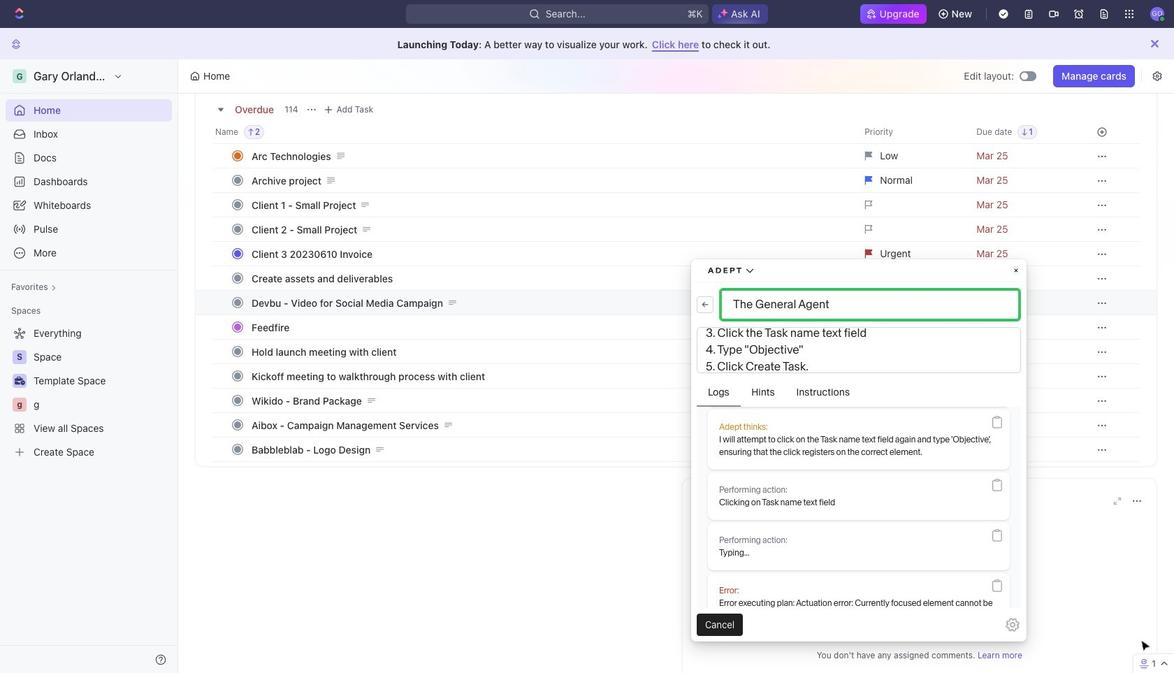Task type: vqa. For each thing, say whether or not it's contained in the screenshot.
by in Improve The Overall Experience Of Collectors By Providing Efficient And Effective Tools For Rock Collection Activities.
no



Task type: describe. For each thing, give the bounding box(es) containing it.
sidebar navigation
[[0, 59, 178, 673]]



Task type: locate. For each thing, give the bounding box(es) containing it.
tree inside sidebar "navigation"
[[6, 322, 172, 463]]

list
[[857, 327, 984, 450]]

tree
[[6, 322, 172, 463]]



